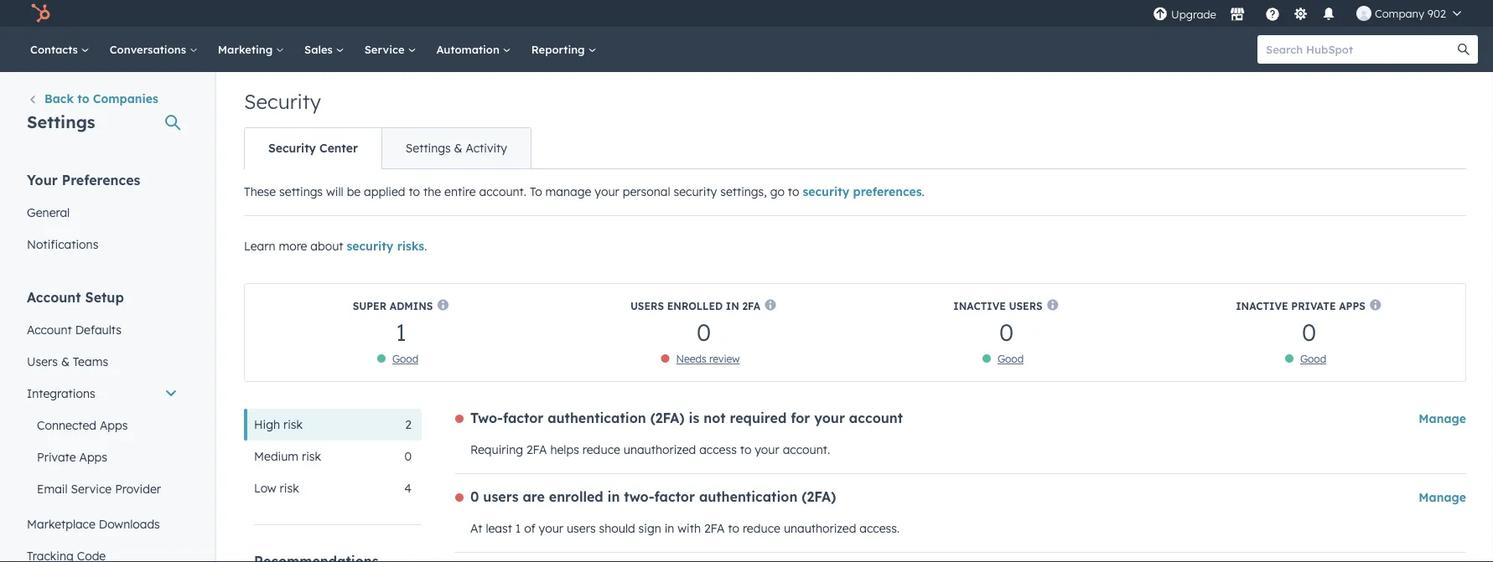 Task type: vqa. For each thing, say whether or not it's contained in the screenshot.
Give your snippet a name text field
no



Task type: describe. For each thing, give the bounding box(es) containing it.
inactive for inactive users
[[954, 300, 1006, 312]]

0 horizontal spatial authentication
[[548, 410, 646, 427]]

1 vertical spatial reduce
[[743, 522, 781, 536]]

good button for admins
[[392, 353, 419, 366]]

notifications link
[[17, 229, 188, 260]]

0 users are enrolled in two-factor authentication (2fa)
[[470, 489, 836, 506]]

help button
[[1259, 0, 1287, 27]]

learn more about security risks .
[[244, 239, 427, 254]]

0 horizontal spatial in
[[608, 489, 620, 506]]

notifications
[[27, 237, 98, 252]]

0 vertical spatial 2fa
[[743, 300, 761, 312]]

your right manage
[[595, 185, 620, 199]]

back
[[44, 91, 74, 106]]

will
[[326, 185, 344, 199]]

security center link
[[245, 128, 381, 169]]

be
[[347, 185, 361, 199]]

general
[[27, 205, 70, 220]]

access.
[[860, 522, 900, 536]]

account defaults
[[27, 322, 122, 337]]

settings & activity link
[[381, 128, 531, 169]]

risk for low risk
[[280, 481, 299, 496]]

risk for medium risk
[[302, 450, 321, 464]]

provider
[[115, 482, 161, 496]]

medium
[[254, 450, 299, 464]]

2 horizontal spatial in
[[726, 300, 740, 312]]

contacts link
[[20, 27, 100, 72]]

settings for settings
[[27, 111, 95, 132]]

two-
[[624, 489, 655, 506]]

private inside account setup element
[[37, 450, 76, 465]]

more
[[279, 239, 307, 254]]

reporting link
[[521, 27, 607, 72]]

1 horizontal spatial security
[[674, 185, 717, 199]]

& for security
[[454, 141, 463, 156]]

0 for enrolled
[[697, 317, 711, 347]]

1 horizontal spatial users
[[567, 522, 596, 536]]

personal
[[623, 185, 671, 199]]

company 902
[[1375, 6, 1447, 20]]

security risks link
[[347, 239, 425, 254]]

users & teams link
[[17, 346, 188, 378]]

settings link
[[1291, 5, 1312, 22]]

settings & activity
[[406, 141, 507, 156]]

super admins
[[353, 300, 433, 312]]

Search HubSpot search field
[[1258, 35, 1463, 64]]

high
[[254, 418, 280, 432]]

to right the access
[[740, 443, 752, 457]]

0 horizontal spatial enrolled
[[549, 489, 604, 506]]

good button for private
[[1301, 353, 1327, 366]]

account. for your
[[783, 443, 830, 457]]

teams
[[73, 354, 108, 369]]

low
[[254, 481, 276, 496]]

security preferences link
[[803, 185, 922, 199]]

good for private
[[1301, 353, 1327, 366]]

needs review
[[676, 353, 740, 366]]

these
[[244, 185, 276, 199]]

helps
[[550, 443, 579, 457]]

& for account setup
[[61, 354, 70, 369]]

company 902 button
[[1347, 0, 1472, 27]]

good for users
[[998, 353, 1024, 366]]

your right for
[[814, 410, 845, 427]]

super
[[353, 300, 387, 312]]

0 vertical spatial .
[[922, 185, 925, 199]]

inactive private apps
[[1236, 300, 1366, 312]]

your preferences
[[27, 172, 140, 188]]

hubspot image
[[30, 3, 50, 23]]

go
[[770, 185, 785, 199]]

defaults
[[75, 322, 122, 337]]

0 horizontal spatial .
[[425, 239, 427, 254]]

with
[[678, 522, 701, 536]]

2 horizontal spatial security
[[803, 185, 850, 199]]

private apps link
[[17, 442, 188, 473]]

these settings will be applied to the entire account. to manage your personal security settings, go to security preferences .
[[244, 185, 925, 199]]

2 vertical spatial in
[[665, 522, 675, 536]]

settings
[[279, 185, 323, 199]]

1 vertical spatial 1
[[516, 522, 521, 536]]

preferences
[[62, 172, 140, 188]]

high risk
[[254, 418, 303, 432]]

hubspot link
[[20, 3, 63, 23]]

0 up at
[[470, 489, 479, 506]]

marketplaces image
[[1230, 8, 1245, 23]]

to
[[530, 185, 542, 199]]

requiring 2fa helps reduce unauthorized access to your account.
[[470, 443, 830, 457]]

email service provider link
[[17, 473, 188, 505]]

4
[[404, 481, 412, 496]]

account for account defaults
[[27, 322, 72, 337]]

back to companies link
[[27, 90, 158, 110]]

required
[[730, 410, 787, 427]]

automation link
[[426, 27, 521, 72]]

sales
[[304, 42, 336, 56]]

0 vertical spatial enrolled
[[667, 300, 723, 312]]

needs
[[676, 353, 707, 366]]

your
[[27, 172, 58, 188]]

account for account setup
[[27, 289, 81, 306]]

your right "of"
[[539, 522, 564, 536]]

integrations
[[27, 386, 95, 401]]

0 up 4
[[405, 450, 412, 464]]

users & teams
[[27, 354, 108, 369]]

low risk
[[254, 481, 299, 496]]

general link
[[17, 197, 188, 229]]

help image
[[1265, 8, 1281, 23]]

0 vertical spatial (2fa)
[[650, 410, 685, 427]]

marketplace
[[27, 517, 95, 532]]

marketing link
[[208, 27, 294, 72]]

to right back
[[77, 91, 89, 106]]

should
[[599, 522, 635, 536]]

entire
[[445, 185, 476, 199]]

1 horizontal spatial factor
[[655, 489, 695, 506]]

email service provider
[[37, 482, 161, 496]]

automation
[[436, 42, 503, 56]]

risk for high risk
[[283, 418, 303, 432]]

upgrade image
[[1153, 7, 1168, 22]]



Task type: locate. For each thing, give the bounding box(es) containing it.
security
[[674, 185, 717, 199], [803, 185, 850, 199], [347, 239, 394, 254]]

not
[[704, 410, 726, 427]]

security left 'risks'
[[347, 239, 394, 254]]

risk right low
[[280, 481, 299, 496]]

1 vertical spatial enrolled
[[549, 489, 604, 506]]

1 vertical spatial security
[[268, 141, 316, 156]]

settings for settings & activity
[[406, 141, 451, 156]]

security right 'go'
[[803, 185, 850, 199]]

0 vertical spatial account.
[[479, 185, 527, 199]]

account up users & teams on the left bottom
[[27, 322, 72, 337]]

users inside "link"
[[27, 354, 58, 369]]

0 for users
[[1000, 317, 1014, 347]]

1 horizontal spatial good button
[[998, 353, 1024, 366]]

0 vertical spatial authentication
[[548, 410, 646, 427]]

manage
[[1419, 412, 1467, 426], [1419, 491, 1467, 505]]

service down the private apps link
[[71, 482, 112, 496]]

downloads
[[99, 517, 160, 532]]

0 vertical spatial apps
[[1340, 300, 1366, 312]]

companies
[[93, 91, 158, 106]]

2 horizontal spatial users
[[1009, 300, 1043, 312]]

good down inactive private apps
[[1301, 353, 1327, 366]]

learn
[[244, 239, 275, 254]]

conversations
[[110, 42, 189, 56]]

& left activity
[[454, 141, 463, 156]]

factor up requiring
[[503, 410, 544, 427]]

0 vertical spatial in
[[726, 300, 740, 312]]

1 horizontal spatial settings
[[406, 141, 451, 156]]

1 horizontal spatial in
[[665, 522, 675, 536]]

1 vertical spatial private
[[37, 450, 76, 465]]

search image
[[1458, 44, 1470, 55]]

manage
[[546, 185, 592, 199]]

2 horizontal spatial good
[[1301, 353, 1327, 366]]

account.
[[479, 185, 527, 199], [783, 443, 830, 457]]

needs review button
[[676, 353, 740, 366]]

service inside account setup element
[[71, 482, 112, 496]]

1 horizontal spatial .
[[922, 185, 925, 199]]

1 horizontal spatial &
[[454, 141, 463, 156]]

good button down the inactive users
[[998, 353, 1024, 366]]

2 account from the top
[[27, 322, 72, 337]]

settings down back
[[27, 111, 95, 132]]

1 horizontal spatial (2fa)
[[802, 489, 836, 506]]

1 vertical spatial (2fa)
[[802, 489, 836, 506]]

unauthorized
[[624, 443, 696, 457], [784, 522, 857, 536]]

to right the with
[[728, 522, 740, 536]]

private
[[1292, 300, 1336, 312], [37, 450, 76, 465]]

manage button for 0 users are enrolled in two-factor authentication (2fa)
[[1419, 488, 1467, 508]]

0 vertical spatial settings
[[27, 111, 95, 132]]

0 horizontal spatial users
[[483, 489, 519, 506]]

1 horizontal spatial 2fa
[[704, 522, 725, 536]]

unauthorized left access.
[[784, 522, 857, 536]]

authentication down the access
[[699, 489, 798, 506]]

settings up "the"
[[406, 141, 451, 156]]

good button down admins
[[392, 353, 419, 366]]

users enrolled in 2fa
[[631, 300, 761, 312]]

1 horizontal spatial authentication
[[699, 489, 798, 506]]

notifications button
[[1315, 0, 1343, 27]]

1 manage button from the top
[[1419, 409, 1467, 429]]

0 vertical spatial &
[[454, 141, 463, 156]]

account
[[849, 410, 903, 427]]

good down the inactive users
[[998, 353, 1024, 366]]

0 horizontal spatial service
[[71, 482, 112, 496]]

in
[[726, 300, 740, 312], [608, 489, 620, 506], [665, 522, 675, 536]]

1 good from the left
[[392, 353, 419, 366]]

good button
[[392, 353, 419, 366], [998, 353, 1024, 366], [1301, 353, 1327, 366]]

center
[[320, 141, 358, 156]]

least
[[486, 522, 512, 536]]

0 horizontal spatial inactive
[[954, 300, 1006, 312]]

1 vertical spatial risk
[[302, 450, 321, 464]]

1 vertical spatial apps
[[100, 418, 128, 433]]

2
[[405, 418, 412, 432]]

reporting
[[531, 42, 588, 56]]

reduce right the with
[[743, 522, 781, 536]]

security for security center
[[268, 141, 316, 156]]

2 vertical spatial apps
[[79, 450, 107, 465]]

applied
[[364, 185, 406, 199]]

(2fa) left is
[[650, 410, 685, 427]]

security up settings
[[268, 141, 316, 156]]

risks
[[397, 239, 425, 254]]

to right 'go'
[[788, 185, 800, 199]]

0 vertical spatial 1
[[396, 317, 407, 347]]

risk
[[283, 418, 303, 432], [302, 450, 321, 464], [280, 481, 299, 496]]

menu
[[1151, 0, 1474, 27]]

& inside "link"
[[61, 354, 70, 369]]

back to companies
[[44, 91, 158, 106]]

good
[[392, 353, 419, 366], [998, 353, 1024, 366], [1301, 353, 1327, 366]]

1 vertical spatial manage
[[1419, 491, 1467, 505]]

0 down inactive private apps
[[1302, 317, 1317, 347]]

preferences
[[853, 185, 922, 199]]

0 horizontal spatial (2fa)
[[650, 410, 685, 427]]

two-
[[470, 410, 503, 427]]

two-factor authentication (2fa) is not required for your account
[[470, 410, 903, 427]]

1 horizontal spatial reduce
[[743, 522, 781, 536]]

0 horizontal spatial 1
[[396, 317, 407, 347]]

1 vertical spatial manage button
[[1419, 488, 1467, 508]]

apps for private apps
[[79, 450, 107, 465]]

good for admins
[[392, 353, 419, 366]]

0 vertical spatial manage
[[1419, 412, 1467, 426]]

1 vertical spatial factor
[[655, 489, 695, 506]]

enrolled right are
[[549, 489, 604, 506]]

1
[[396, 317, 407, 347], [516, 522, 521, 536]]

at least 1 of your users should sign in with 2fa to reduce unauthorized access.
[[470, 522, 900, 536]]

service
[[365, 42, 408, 56], [71, 482, 112, 496]]

upgrade
[[1172, 8, 1217, 21]]

1 left "of"
[[516, 522, 521, 536]]

account. for entire
[[479, 185, 527, 199]]

1 vertical spatial settings
[[406, 141, 451, 156]]

1 account from the top
[[27, 289, 81, 306]]

settings image
[[1294, 7, 1309, 22]]

0 horizontal spatial factor
[[503, 410, 544, 427]]

marketplace downloads
[[27, 517, 160, 532]]

about
[[311, 239, 343, 254]]

0 vertical spatial users
[[483, 489, 519, 506]]

authentication up the helps
[[548, 410, 646, 427]]

search button
[[1450, 35, 1479, 64]]

users up least
[[483, 489, 519, 506]]

reduce right the helps
[[583, 443, 621, 457]]

conversations link
[[100, 27, 208, 72]]

0 horizontal spatial account.
[[479, 185, 527, 199]]

0 vertical spatial factor
[[503, 410, 544, 427]]

1 inactive from the left
[[954, 300, 1006, 312]]

0 horizontal spatial good button
[[392, 353, 419, 366]]

connected apps link
[[17, 410, 188, 442]]

1 vertical spatial account
[[27, 322, 72, 337]]

1 down super admins
[[396, 317, 407, 347]]

2 horizontal spatial 2fa
[[743, 300, 761, 312]]

in left two- in the bottom left of the page
[[608, 489, 620, 506]]

0 vertical spatial account
[[27, 289, 81, 306]]

menu containing company 902
[[1151, 0, 1474, 27]]

inactive for inactive private apps
[[1236, 300, 1289, 312]]

reduce
[[583, 443, 621, 457], [743, 522, 781, 536]]

integrations button
[[17, 378, 188, 410]]

0 horizontal spatial 2fa
[[527, 443, 547, 457]]

users for users enrolled in 2fa
[[631, 300, 664, 312]]

service link
[[354, 27, 426, 72]]

good down admins
[[392, 353, 419, 366]]

& left teams
[[61, 354, 70, 369]]

manage for two-factor authentication (2fa) is not required for your account
[[1419, 412, 1467, 426]]

navigation
[[244, 127, 532, 169]]

activity
[[466, 141, 507, 156]]

2 manage from the top
[[1419, 491, 1467, 505]]

account up account defaults
[[27, 289, 81, 306]]

1 vertical spatial .
[[425, 239, 427, 254]]

manage button for two-factor authentication (2fa) is not required for your account
[[1419, 409, 1467, 429]]

settings inside navigation
[[406, 141, 451, 156]]

connected
[[37, 418, 96, 433]]

0 horizontal spatial users
[[27, 354, 58, 369]]

in right sign
[[665, 522, 675, 536]]

users for users & teams
[[27, 354, 58, 369]]

inactive users
[[954, 300, 1043, 312]]

medium risk
[[254, 450, 321, 464]]

at
[[470, 522, 483, 536]]

unauthorized down two-factor authentication (2fa) is not required for your account
[[624, 443, 696, 457]]

security left "settings,"
[[674, 185, 717, 199]]

review
[[710, 353, 740, 366]]

1 horizontal spatial enrolled
[[667, 300, 723, 312]]

navigation containing security center
[[244, 127, 532, 169]]

1 horizontal spatial service
[[365, 42, 408, 56]]

1 vertical spatial users
[[567, 522, 596, 536]]

your
[[595, 185, 620, 199], [814, 410, 845, 427], [755, 443, 780, 457], [539, 522, 564, 536]]

security
[[244, 89, 321, 114], [268, 141, 316, 156]]

connected apps
[[37, 418, 128, 433]]

apps for connected apps
[[100, 418, 128, 433]]

email
[[37, 482, 68, 496]]

0 horizontal spatial &
[[61, 354, 70, 369]]

1 horizontal spatial unauthorized
[[784, 522, 857, 536]]

enrolled
[[667, 300, 723, 312], [549, 489, 604, 506]]

authentication
[[548, 410, 646, 427], [699, 489, 798, 506]]

your down required
[[755, 443, 780, 457]]

1 vertical spatial &
[[61, 354, 70, 369]]

users left should
[[567, 522, 596, 536]]

manage for 0 users are enrolled in two-factor authentication (2fa)
[[1419, 491, 1467, 505]]

requiring
[[470, 443, 523, 457]]

1 horizontal spatial 1
[[516, 522, 521, 536]]

0 horizontal spatial settings
[[27, 111, 95, 132]]

3 good from the left
[[1301, 353, 1327, 366]]

0 horizontal spatial security
[[347, 239, 394, 254]]

0 down users enrolled in 2fa
[[697, 317, 711, 347]]

sign
[[639, 522, 661, 536]]

1 horizontal spatial private
[[1292, 300, 1336, 312]]

settings
[[27, 111, 95, 132], [406, 141, 451, 156]]

0 horizontal spatial good
[[392, 353, 419, 366]]

(2fa) down for
[[802, 489, 836, 506]]

contacts
[[30, 42, 81, 56]]

0 vertical spatial risk
[[283, 418, 303, 432]]

1 horizontal spatial account.
[[783, 443, 830, 457]]

service right sales link
[[365, 42, 408, 56]]

0 vertical spatial unauthorized
[[624, 443, 696, 457]]

risk right high
[[283, 418, 303, 432]]

1 manage from the top
[[1419, 412, 1467, 426]]

admins
[[390, 300, 433, 312]]

security up the security center
[[244, 89, 321, 114]]

enrolled up the needs
[[667, 300, 723, 312]]

2 horizontal spatial good button
[[1301, 353, 1327, 366]]

sales link
[[294, 27, 354, 72]]

account. left to
[[479, 185, 527, 199]]

account defaults link
[[17, 314, 188, 346]]

to
[[77, 91, 89, 106], [409, 185, 420, 199], [788, 185, 800, 199], [740, 443, 752, 457], [728, 522, 740, 536]]

2 vertical spatial risk
[[280, 481, 299, 496]]

account setup element
[[17, 288, 188, 563]]

0 vertical spatial service
[[365, 42, 408, 56]]

account. down for
[[783, 443, 830, 457]]

1 vertical spatial authentication
[[699, 489, 798, 506]]

mateo roberts image
[[1357, 6, 1372, 21]]

notifications image
[[1322, 8, 1337, 23]]

account setup
[[27, 289, 124, 306]]

3 good button from the left
[[1301, 353, 1327, 366]]

marketing
[[218, 42, 276, 56]]

private apps
[[37, 450, 107, 465]]

0 for private
[[1302, 317, 1317, 347]]

company
[[1375, 6, 1425, 20]]

1 horizontal spatial users
[[631, 300, 664, 312]]

0 vertical spatial manage button
[[1419, 409, 1467, 429]]

(2fa)
[[650, 410, 685, 427], [802, 489, 836, 506]]

1 vertical spatial service
[[71, 482, 112, 496]]

2 vertical spatial 2fa
[[704, 522, 725, 536]]

good button for users
[[998, 353, 1024, 366]]

factor up at least 1 of your users should sign in with 2fa to reduce unauthorized access.
[[655, 489, 695, 506]]

the
[[424, 185, 441, 199]]

1 good button from the left
[[392, 353, 419, 366]]

2 good from the left
[[998, 353, 1024, 366]]

1 vertical spatial account.
[[783, 443, 830, 457]]

your preferences element
[[17, 171, 188, 260]]

good button down inactive private apps
[[1301, 353, 1327, 366]]

are
[[523, 489, 545, 506]]

risk right medium
[[302, 450, 321, 464]]

0 horizontal spatial private
[[37, 450, 76, 465]]

0 vertical spatial reduce
[[583, 443, 621, 457]]

to left "the"
[[409, 185, 420, 199]]

1 horizontal spatial good
[[998, 353, 1024, 366]]

2 good button from the left
[[998, 353, 1024, 366]]

in up review
[[726, 300, 740, 312]]

0 down the inactive users
[[1000, 317, 1014, 347]]

1 horizontal spatial inactive
[[1236, 300, 1289, 312]]

0 vertical spatial security
[[244, 89, 321, 114]]

0 horizontal spatial unauthorized
[[624, 443, 696, 457]]

marketplace downloads link
[[17, 509, 188, 541]]

1 vertical spatial unauthorized
[[784, 522, 857, 536]]

security for security
[[244, 89, 321, 114]]

apps
[[1340, 300, 1366, 312], [100, 418, 128, 433], [79, 450, 107, 465]]

0 vertical spatial private
[[1292, 300, 1336, 312]]

1 vertical spatial in
[[608, 489, 620, 506]]

1 vertical spatial 2fa
[[527, 443, 547, 457]]

marketplaces button
[[1220, 0, 1255, 27]]

2 inactive from the left
[[1236, 300, 1289, 312]]

0 horizontal spatial reduce
[[583, 443, 621, 457]]

2 manage button from the top
[[1419, 488, 1467, 508]]



